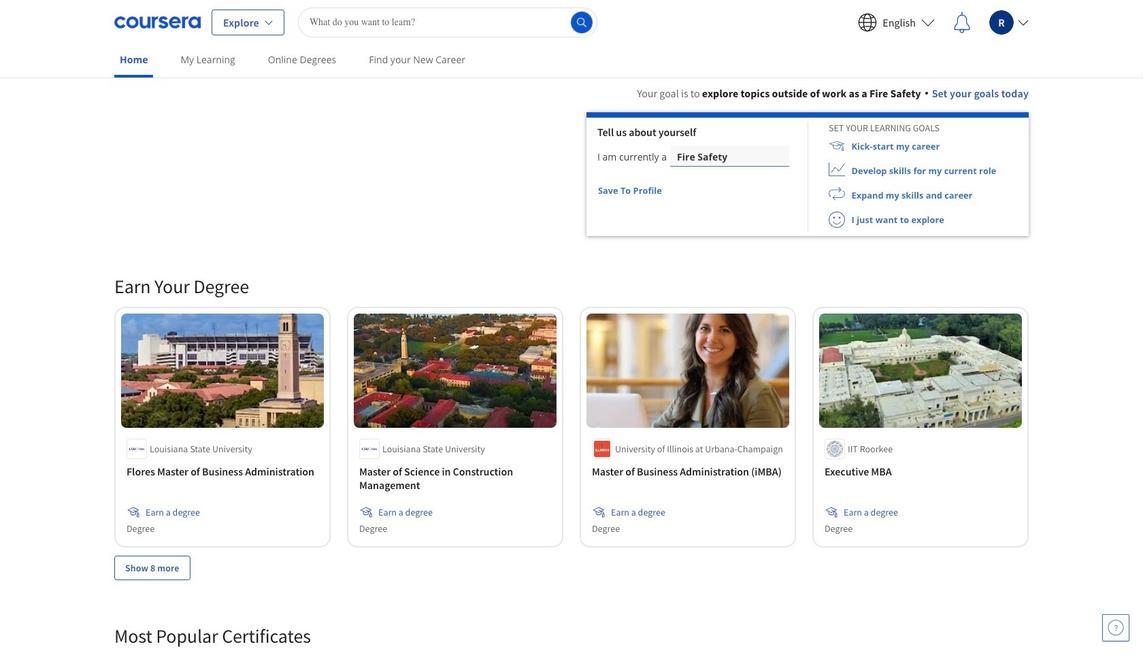 Task type: vqa. For each thing, say whether or not it's contained in the screenshot.
search box
yes



Task type: describe. For each thing, give the bounding box(es) containing it.
What do you want to learn? text field
[[298, 7, 598, 37]]

earn your degree collection element
[[106, 253, 1037, 602]]

coursera image
[[114, 11, 201, 33]]

help center image
[[1108, 620, 1124, 636]]



Task type: locate. For each thing, give the bounding box(es) containing it.
status
[[663, 190, 670, 193]]

None search field
[[298, 7, 598, 37]]

main content
[[0, 69, 1143, 655]]



